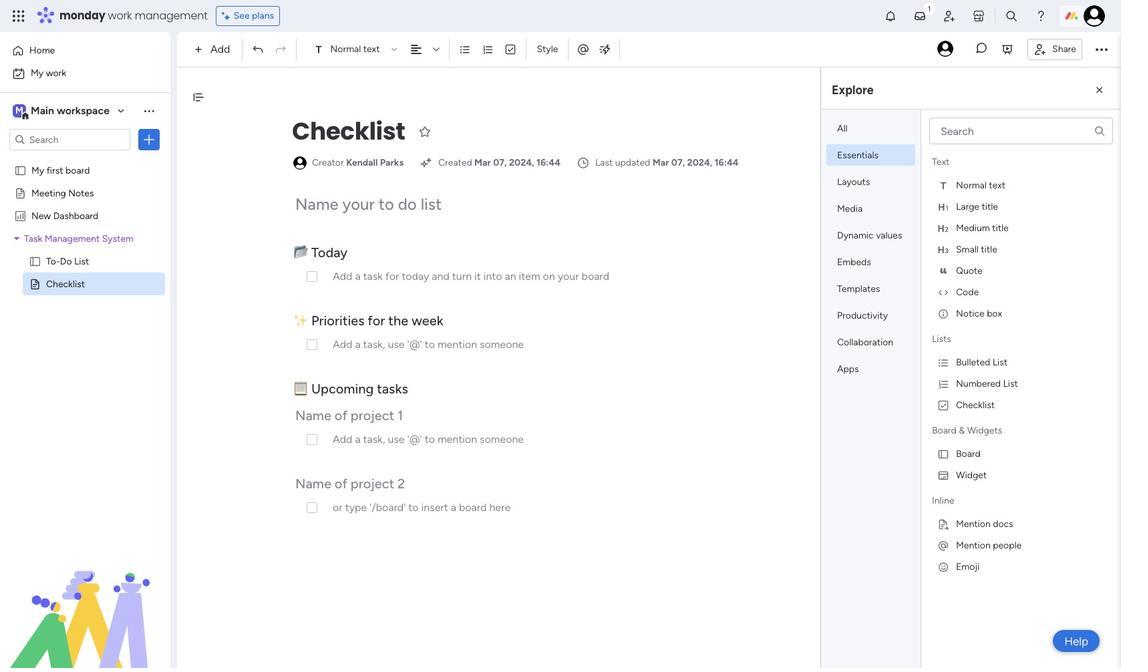 Task type: vqa. For each thing, say whether or not it's contained in the screenshot.
Apps List Item
yes



Task type: describe. For each thing, give the bounding box(es) containing it.
plans
[[252, 10, 274, 21]]

button padding image
[[1094, 84, 1107, 97]]

dynamic
[[838, 230, 874, 241]]

meeting
[[31, 187, 66, 199]]

home link
[[8, 40, 162, 62]]

week
[[412, 313, 444, 329]]

templates list item
[[827, 278, 916, 300]]

Search in workspace field
[[28, 132, 112, 147]]

last updated mar 07, 2024, 16:44
[[596, 157, 739, 168]]

tasks
[[377, 381, 408, 397]]

kendall
[[346, 157, 378, 168]]

select product image
[[12, 9, 25, 23]]

Search search field
[[930, 118, 1114, 144]]

created mar 07, 2024, 16:44
[[439, 157, 561, 168]]

normal text inside list item
[[957, 180, 1006, 191]]

creator
[[312, 157, 344, 168]]

board for board & widgets
[[933, 425, 957, 437]]

add to favorites image
[[419, 125, 432, 138]]

to-
[[46, 255, 60, 267]]

checklist list item
[[927, 394, 1117, 416]]

layouts
[[838, 177, 871, 188]]

the
[[389, 313, 409, 329]]

essentials list item
[[827, 144, 916, 166]]

large
[[957, 201, 980, 212]]

collaboration
[[838, 337, 894, 348]]

Checklist field
[[289, 114, 409, 149]]

2 2024, from the left
[[688, 157, 713, 168]]

all list item
[[827, 118, 916, 139]]

list inside list box
[[74, 255, 89, 267]]

1 2024, from the left
[[509, 157, 535, 168]]

medium
[[957, 222, 991, 234]]

essentials
[[838, 150, 879, 161]]

undo ⌘+z image
[[252, 43, 264, 55]]

share
[[1053, 43, 1077, 54]]

work for monday
[[108, 8, 132, 23]]

apps
[[838, 364, 860, 375]]

do
[[60, 255, 72, 267]]

new dashboard
[[31, 210, 98, 221]]

small title list item
[[927, 239, 1117, 260]]

title for medium title
[[993, 222, 1009, 234]]

my work option
[[8, 63, 162, 84]]

widget list item
[[927, 465, 1117, 486]]

0 vertical spatial text
[[364, 43, 380, 55]]

style
[[537, 43, 559, 55]]

public board image
[[14, 187, 27, 199]]

📂
[[294, 245, 308, 261]]

0 horizontal spatial normal
[[331, 43, 361, 55]]

apps list item
[[827, 358, 916, 380]]

notice box
[[957, 308, 1003, 319]]

notice
[[957, 308, 985, 319]]

board
[[66, 164, 90, 176]]

upcoming
[[311, 381, 374, 397]]

creator kendall parks
[[312, 157, 404, 168]]

explore
[[832, 83, 874, 97]]

my for my work
[[31, 68, 44, 79]]

numbered list
[[957, 378, 1019, 389]]

medium title
[[957, 222, 1009, 234]]

media list item
[[827, 198, 916, 219]]

monday work management
[[60, 8, 208, 23]]

main
[[31, 104, 54, 117]]

0 horizontal spatial normal text
[[331, 43, 380, 55]]

monday marketplace image
[[973, 9, 986, 23]]

text inside normal text list item
[[990, 180, 1006, 191]]

to-do list
[[46, 255, 89, 267]]

invite members image
[[943, 9, 957, 23]]

lottie animation image
[[0, 534, 170, 669]]

medium title list item
[[927, 217, 1117, 239]]

add button
[[189, 39, 238, 60]]

home option
[[8, 40, 162, 62]]

style button
[[531, 38, 565, 61]]

today
[[311, 245, 348, 261]]

widget
[[957, 470, 988, 481]]

lottie animation element
[[0, 534, 170, 669]]

docs
[[994, 519, 1014, 530]]

bulleted list list item
[[927, 352, 1117, 373]]

2 vertical spatial public board image
[[29, 277, 41, 290]]

help
[[1065, 635, 1089, 648]]

checklist inside list item
[[957, 399, 996, 411]]

see plans
[[234, 10, 274, 21]]

numbered list image
[[482, 43, 494, 55]]

emoji list item
[[927, 556, 1117, 578]]

checklist image
[[505, 43, 517, 55]]

📋
[[294, 381, 308, 397]]

priorities
[[311, 313, 365, 329]]

📂 today
[[294, 245, 351, 261]]

1 07, from the left
[[494, 157, 507, 168]]

widgets
[[968, 425, 1003, 437]]

embeds list item
[[827, 251, 916, 273]]

my first board
[[31, 164, 90, 176]]

my work
[[31, 68, 66, 79]]

bulleted
[[957, 357, 991, 368]]

task management system
[[24, 233, 134, 244]]

first
[[47, 164, 63, 176]]

2 16:44 from the left
[[715, 157, 739, 168]]

share button
[[1028, 38, 1083, 60]]

people
[[994, 540, 1022, 551]]

&
[[960, 425, 966, 437]]

bulleted list image
[[460, 43, 472, 55]]

checklist inside field
[[292, 114, 405, 148]]

dynamic values
[[838, 230, 903, 241]]

templates
[[838, 283, 881, 295]]

values
[[877, 230, 903, 241]]

m
[[15, 105, 23, 116]]

workspace options image
[[142, 104, 156, 118]]



Task type: locate. For each thing, give the bounding box(es) containing it.
public board image for to-
[[29, 255, 41, 267]]

large title
[[957, 201, 999, 212]]

embeds
[[838, 257, 872, 268]]

numbered list list item
[[927, 373, 1117, 394]]

0 vertical spatial normal text
[[331, 43, 380, 55]]

productivity
[[838, 310, 889, 322]]

2024,
[[509, 157, 535, 168], [688, 157, 713, 168]]

list down bulleted list list item
[[1004, 378, 1019, 389]]

v2 ellipsis image
[[1097, 41, 1109, 58]]

normal
[[331, 43, 361, 55], [957, 180, 987, 191]]

my
[[31, 68, 44, 79], [31, 164, 44, 176]]

collaboration list item
[[827, 332, 916, 353]]

title inside small title list item
[[982, 244, 998, 255]]

board for board
[[957, 448, 981, 460]]

options image
[[142, 133, 156, 146]]

work down 'home'
[[46, 68, 66, 79]]

title right large
[[982, 201, 999, 212]]

1 16:44 from the left
[[537, 157, 561, 168]]

workspace
[[57, 104, 110, 117]]

2 vertical spatial title
[[982, 244, 998, 255]]

0 horizontal spatial 2024,
[[509, 157, 535, 168]]

public board image left to-
[[29, 255, 41, 267]]

mar right updated
[[653, 157, 670, 168]]

✨
[[294, 313, 308, 329]]

mention people list item
[[927, 535, 1117, 556]]

work for my
[[46, 68, 66, 79]]

16:44
[[537, 157, 561, 168], [715, 157, 739, 168]]

dynamic values image
[[599, 43, 612, 56]]

mention people
[[957, 540, 1022, 551]]

home
[[29, 45, 55, 56]]

board left &
[[933, 425, 957, 437]]

2 mar from the left
[[653, 157, 670, 168]]

option
[[0, 158, 170, 161]]

checklist down numbered
[[957, 399, 996, 411]]

small title
[[957, 244, 998, 255]]

mention
[[957, 519, 991, 530], [957, 540, 991, 551]]

lists
[[933, 334, 952, 345]]

list box
[[0, 156, 170, 476]]

checklist up creator kendall parks
[[292, 114, 405, 148]]

list box containing my first board
[[0, 156, 170, 476]]

0 vertical spatial my
[[31, 68, 44, 79]]

my left the first
[[31, 164, 44, 176]]

parks
[[380, 157, 404, 168]]

box
[[988, 308, 1003, 319]]

list for bulleted
[[993, 357, 1008, 368]]

search everything image
[[1006, 9, 1019, 23]]

public board image up public board icon
[[14, 164, 27, 177]]

bulleted list
[[957, 357, 1008, 368]]

title inside medium title list item
[[993, 222, 1009, 234]]

normal text
[[331, 43, 380, 55], [957, 180, 1006, 191]]

small
[[957, 244, 979, 255]]

new
[[31, 210, 51, 221]]

code list item
[[927, 281, 1117, 303]]

1 mar from the left
[[475, 157, 491, 168]]

0 vertical spatial board
[[933, 425, 957, 437]]

📋 upcoming tasks
[[294, 381, 408, 397]]

text
[[364, 43, 380, 55], [990, 180, 1006, 191]]

0 horizontal spatial text
[[364, 43, 380, 55]]

help button
[[1054, 630, 1101, 653]]

✨ priorities for the week
[[294, 313, 444, 329]]

list for numbered
[[1004, 378, 1019, 389]]

0 horizontal spatial 07,
[[494, 157, 507, 168]]

1 horizontal spatial work
[[108, 8, 132, 23]]

normal inside list item
[[957, 180, 987, 191]]

see plans button
[[216, 6, 280, 26]]

1 image
[[924, 1, 936, 16]]

board list item
[[927, 443, 1117, 465]]

title right small
[[982, 244, 998, 255]]

add
[[211, 43, 230, 55]]

my inside option
[[31, 68, 44, 79]]

board activity image
[[938, 40, 954, 56]]

public board image for my
[[14, 164, 27, 177]]

mention docs
[[957, 519, 1014, 530]]

text
[[933, 156, 950, 168]]

1 vertical spatial work
[[46, 68, 66, 79]]

code
[[957, 286, 980, 298]]

my for my first board
[[31, 164, 44, 176]]

0 vertical spatial mention
[[957, 519, 991, 530]]

1 vertical spatial normal text
[[957, 180, 1006, 191]]

title right medium
[[993, 222, 1009, 234]]

for
[[368, 313, 385, 329]]

07, right created
[[494, 157, 507, 168]]

checklist inside list box
[[46, 278, 85, 290]]

0 vertical spatial public board image
[[14, 164, 27, 177]]

title inside "large title" list item
[[982, 201, 999, 212]]

title for small title
[[982, 244, 998, 255]]

None search field
[[930, 118, 1114, 144]]

meeting notes
[[31, 187, 94, 199]]

1 horizontal spatial text
[[990, 180, 1006, 191]]

0 vertical spatial normal
[[331, 43, 361, 55]]

notice box list item
[[927, 303, 1117, 324]]

1 horizontal spatial 16:44
[[715, 157, 739, 168]]

mar
[[475, 157, 491, 168], [653, 157, 670, 168]]

help image
[[1035, 9, 1048, 23]]

list up numbered list
[[993, 357, 1008, 368]]

my inside list box
[[31, 164, 44, 176]]

0 horizontal spatial 16:44
[[537, 157, 561, 168]]

updated
[[616, 157, 651, 168]]

update feed image
[[914, 9, 927, 23]]

quote list item
[[927, 260, 1117, 281]]

workspace image
[[13, 104, 26, 118]]

2 horizontal spatial checklist
[[957, 399, 996, 411]]

work
[[108, 8, 132, 23], [46, 68, 66, 79]]

management
[[45, 233, 100, 244]]

board inside list item
[[957, 448, 981, 460]]

mar right created
[[475, 157, 491, 168]]

last
[[596, 157, 613, 168]]

mention inside list item
[[957, 540, 991, 551]]

mention for mention docs
[[957, 519, 991, 530]]

1 mention from the top
[[957, 519, 991, 530]]

0 vertical spatial title
[[982, 201, 999, 212]]

see
[[234, 10, 250, 21]]

0 vertical spatial work
[[108, 8, 132, 23]]

1 horizontal spatial 2024,
[[688, 157, 713, 168]]

monday
[[60, 8, 105, 23]]

work inside option
[[46, 68, 66, 79]]

all
[[838, 123, 848, 134]]

dashboard
[[53, 210, 98, 221]]

1 horizontal spatial normal text
[[957, 180, 1006, 191]]

notes
[[68, 187, 94, 199]]

my work link
[[8, 63, 162, 84]]

normal text list item
[[927, 175, 1117, 196]]

0 vertical spatial list
[[74, 255, 89, 267]]

mention docs list item
[[927, 513, 1117, 535]]

1 horizontal spatial 07,
[[672, 157, 686, 168]]

list inside bulleted list list item
[[993, 357, 1008, 368]]

1 vertical spatial mention
[[957, 540, 991, 551]]

my down 'home'
[[31, 68, 44, 79]]

dynamic values list item
[[827, 225, 916, 246]]

management
[[135, 8, 208, 23]]

layouts list item
[[827, 171, 916, 193]]

checklist
[[292, 114, 405, 148], [46, 278, 85, 290], [957, 399, 996, 411]]

0 horizontal spatial mar
[[475, 157, 491, 168]]

1 vertical spatial list
[[993, 357, 1008, 368]]

emoji
[[957, 561, 980, 573]]

public board image down task
[[29, 277, 41, 290]]

2 mention from the top
[[957, 540, 991, 551]]

07, right updated
[[672, 157, 686, 168]]

1 vertical spatial board
[[957, 448, 981, 460]]

1 vertical spatial normal
[[957, 180, 987, 191]]

board up widget
[[957, 448, 981, 460]]

0 horizontal spatial checklist
[[46, 278, 85, 290]]

1 vertical spatial title
[[993, 222, 1009, 234]]

checklist down do
[[46, 278, 85, 290]]

1 horizontal spatial normal
[[957, 180, 987, 191]]

work right monday
[[108, 8, 132, 23]]

media
[[838, 203, 863, 215]]

kendall parks image
[[1084, 5, 1106, 27]]

1 vertical spatial text
[[990, 180, 1006, 191]]

board & widgets
[[933, 425, 1003, 437]]

mention image
[[577, 42, 591, 56]]

0 horizontal spatial work
[[46, 68, 66, 79]]

1 horizontal spatial checklist
[[292, 114, 405, 148]]

list right do
[[74, 255, 89, 267]]

mention up mention people
[[957, 519, 991, 530]]

created
[[439, 157, 472, 168]]

workspace selection element
[[13, 103, 112, 120]]

quote
[[957, 265, 983, 276]]

inline
[[933, 495, 955, 507]]

0 vertical spatial checklist
[[292, 114, 405, 148]]

system
[[102, 233, 134, 244]]

task
[[24, 233, 42, 244]]

caret down image
[[14, 234, 19, 243]]

search image
[[1095, 125, 1107, 137]]

list inside numbered list list item
[[1004, 378, 1019, 389]]

numbered
[[957, 378, 1002, 389]]

mention for mention people
[[957, 540, 991, 551]]

mention inside list item
[[957, 519, 991, 530]]

large title list item
[[927, 196, 1117, 217]]

2 vertical spatial checklist
[[957, 399, 996, 411]]

public board image
[[14, 164, 27, 177], [29, 255, 41, 267], [29, 277, 41, 290]]

1 vertical spatial checklist
[[46, 278, 85, 290]]

mention up emoji
[[957, 540, 991, 551]]

2 vertical spatial list
[[1004, 378, 1019, 389]]

productivity list item
[[827, 305, 916, 326]]

public dashboard image
[[14, 209, 27, 222]]

title for large title
[[982, 201, 999, 212]]

1 vertical spatial my
[[31, 164, 44, 176]]

notifications image
[[885, 9, 898, 23]]

main workspace
[[31, 104, 110, 117]]

2 07, from the left
[[672, 157, 686, 168]]

1 horizontal spatial mar
[[653, 157, 670, 168]]

1 vertical spatial public board image
[[29, 255, 41, 267]]

07,
[[494, 157, 507, 168], [672, 157, 686, 168]]



